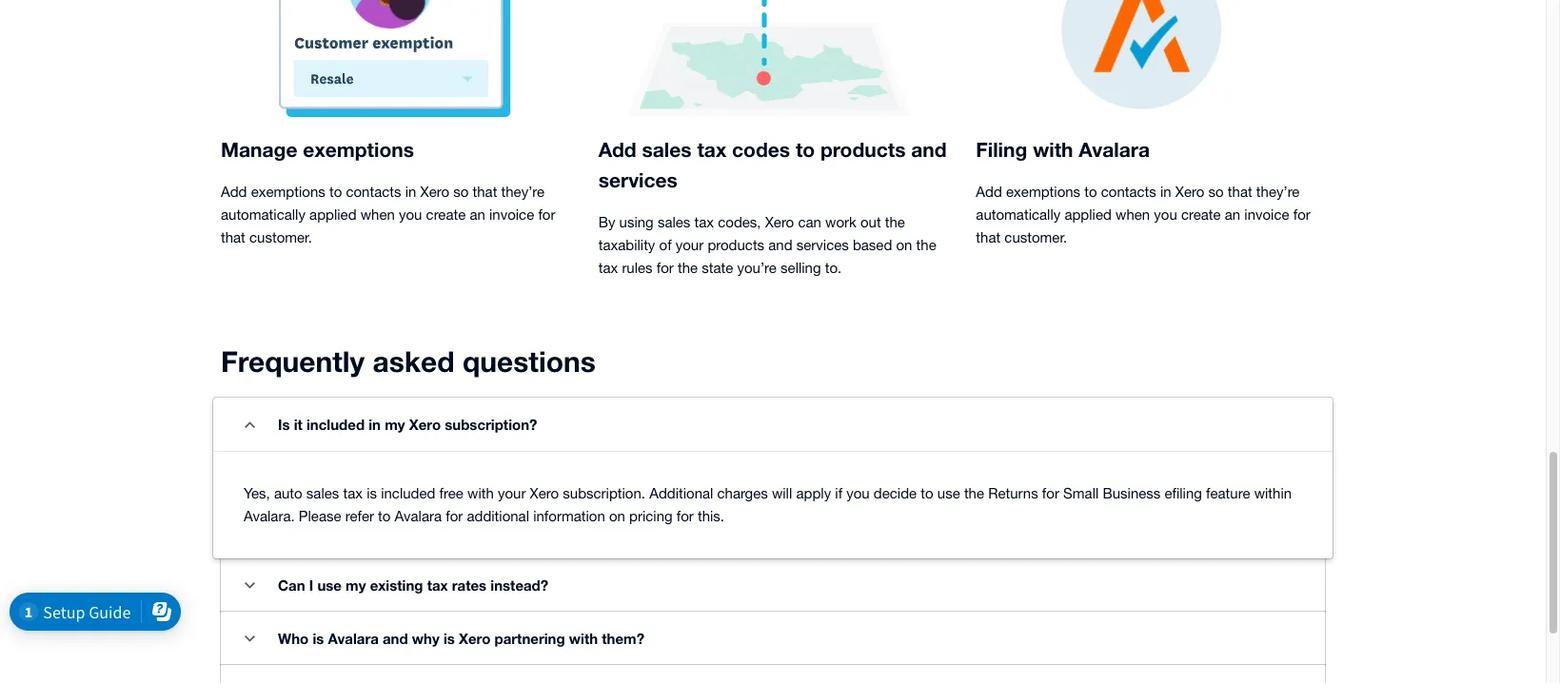 Task type: vqa. For each thing, say whether or not it's contained in the screenshot.
rightmost svg image
no



Task type: locate. For each thing, give the bounding box(es) containing it.
0 horizontal spatial so
[[453, 184, 469, 200]]

0 horizontal spatial on
[[609, 508, 625, 525]]

filing
[[976, 138, 1028, 162]]

2 applied from the left
[[1065, 207, 1112, 223]]

services
[[598, 169, 678, 192], [797, 237, 849, 253]]

tax left codes
[[697, 138, 727, 162]]

1 an from the left
[[470, 207, 485, 223]]

with up additional
[[467, 486, 494, 502]]

you for manage exemptions
[[399, 207, 422, 223]]

1 horizontal spatial applied
[[1065, 207, 1112, 223]]

on right based
[[896, 237, 912, 253]]

2 horizontal spatial add
[[976, 184, 1002, 200]]

on down subscription.
[[609, 508, 625, 525]]

who
[[278, 630, 309, 647]]

when
[[361, 207, 395, 223], [1116, 207, 1150, 223]]

1 vertical spatial products
[[708, 237, 765, 253]]

2 vertical spatial avalara
[[328, 630, 379, 647]]

0 vertical spatial avalara
[[1079, 138, 1150, 162]]

sales up 'using'
[[642, 138, 692, 162]]

1 invoice from the left
[[489, 207, 534, 223]]

by using sales tax codes, xero can work out the taxability of your products and services based on the tax rules for the state you're selling to.
[[598, 214, 937, 276]]

1 horizontal spatial and
[[769, 237, 793, 253]]

an
[[470, 207, 485, 223], [1225, 207, 1241, 223]]

use right the i
[[317, 577, 342, 594]]

sales up please
[[306, 486, 339, 502]]

1 vertical spatial your
[[498, 486, 526, 502]]

products down the codes,
[[708, 237, 765, 253]]

to down the filing with avalara
[[1085, 184, 1097, 200]]

create
[[426, 207, 466, 223], [1181, 207, 1221, 223]]

and left filing
[[911, 138, 947, 162]]

2 horizontal spatial and
[[911, 138, 947, 162]]

1 horizontal spatial included
[[381, 486, 435, 502]]

1 so from the left
[[453, 184, 469, 200]]

applied down manage exemptions
[[309, 207, 357, 223]]

0 vertical spatial toggle image
[[244, 421, 255, 428]]

customer.
[[249, 229, 312, 246], [1005, 229, 1067, 246]]

0 horizontal spatial contacts
[[346, 184, 401, 200]]

codes
[[732, 138, 790, 162]]

tax left rules
[[598, 260, 618, 276]]

0 horizontal spatial and
[[383, 630, 408, 647]]

automatically down manage
[[221, 207, 306, 223]]

1 add exemptions to contacts in xero so that they're automatically applied when you create an invoice for that customer. from the left
[[221, 184, 555, 246]]

1 horizontal spatial so
[[1209, 184, 1224, 200]]

2 toggle image from the top
[[244, 582, 255, 589]]

2 horizontal spatial you
[[1154, 207, 1177, 223]]

0 horizontal spatial use
[[317, 577, 342, 594]]

1 vertical spatial use
[[317, 577, 342, 594]]

your inside yes, auto sales tax is included free with your xero subscription. additional charges will apply if you decide to use the returns for small business efiling feature within avalara. please refer to avalara for additional information on pricing for this.
[[498, 486, 526, 502]]

and
[[911, 138, 947, 162], [769, 237, 793, 253], [383, 630, 408, 647]]

out
[[861, 214, 881, 230]]

1 horizontal spatial in
[[405, 184, 416, 200]]

0 horizontal spatial add
[[221, 184, 247, 200]]

sales
[[642, 138, 692, 162], [658, 214, 691, 230], [306, 486, 339, 502]]

1 contacts from the left
[[346, 184, 401, 200]]

my left existing
[[346, 577, 366, 594]]

1 horizontal spatial avalara
[[395, 508, 442, 525]]

rates
[[452, 577, 487, 594]]

0 horizontal spatial you
[[399, 207, 422, 223]]

the
[[885, 214, 905, 230], [916, 237, 937, 253], [678, 260, 698, 276], [964, 486, 984, 502]]

0 horizontal spatial your
[[498, 486, 526, 502]]

exemptions
[[303, 138, 414, 162], [251, 184, 325, 200], [1006, 184, 1081, 200]]

1 they're from the left
[[501, 184, 545, 200]]

2 vertical spatial sales
[[306, 486, 339, 502]]

the inside yes, auto sales tax is included free with your xero subscription. additional charges will apply if you decide to use the returns for small business efiling feature within avalara. please refer to avalara for additional information on pricing for this.
[[964, 486, 984, 502]]

1 horizontal spatial customer.
[[1005, 229, 1067, 246]]

0 vertical spatial sales
[[642, 138, 692, 162]]

automatically for manage
[[221, 207, 306, 223]]

automatically down filing
[[976, 207, 1061, 223]]

if
[[835, 486, 843, 502]]

why
[[412, 630, 440, 647]]

and left why
[[383, 630, 408, 647]]

1 vertical spatial included
[[381, 486, 435, 502]]

is it included in my xero subscription?
[[278, 416, 537, 433]]

free
[[439, 486, 464, 502]]

auto
[[274, 486, 302, 502]]

of
[[659, 237, 672, 253]]

add for filing with avalara
[[976, 184, 1002, 200]]

use inside yes, auto sales tax is included free with your xero subscription. additional charges will apply if you decide to use the returns for small business efiling feature within avalara. please refer to avalara for additional information on pricing for this.
[[938, 486, 960, 502]]

1 vertical spatial on
[[609, 508, 625, 525]]

1 vertical spatial with
[[467, 486, 494, 502]]

so for manage exemptions
[[453, 184, 469, 200]]

1 vertical spatial services
[[797, 237, 849, 253]]

your up additional
[[498, 486, 526, 502]]

toggle button for can
[[230, 566, 268, 605]]

0 horizontal spatial services
[[598, 169, 678, 192]]

so for filing with avalara
[[1209, 184, 1224, 200]]

add inside the add sales tax codes to products and services
[[598, 138, 637, 162]]

services inside the add sales tax codes to products and services
[[598, 169, 678, 192]]

add
[[598, 138, 637, 162], [221, 184, 247, 200], [976, 184, 1002, 200]]

1 horizontal spatial use
[[938, 486, 960, 502]]

questions
[[463, 345, 596, 379]]

0 horizontal spatial with
[[467, 486, 494, 502]]

1 vertical spatial my
[[346, 577, 366, 594]]

0 horizontal spatial invoice
[[489, 207, 534, 223]]

please
[[299, 508, 341, 525]]

is right why
[[444, 630, 455, 647]]

1 horizontal spatial they're
[[1257, 184, 1300, 200]]

0 horizontal spatial they're
[[501, 184, 545, 200]]

1 horizontal spatial is
[[367, 486, 377, 502]]

1 horizontal spatial add exemptions to contacts in xero so that they're automatically applied when you create an invoice for that customer.
[[976, 184, 1311, 246]]

2 an from the left
[[1225, 207, 1241, 223]]

frequently asked questions
[[221, 345, 596, 379]]

2 customer. from the left
[[1005, 229, 1067, 246]]

with
[[1033, 138, 1073, 162], [467, 486, 494, 502], [569, 630, 598, 647]]

2 vertical spatial toggle button
[[230, 620, 268, 658]]

2 horizontal spatial avalara
[[1079, 138, 1150, 162]]

2 create from the left
[[1181, 207, 1221, 223]]

applied
[[309, 207, 357, 223], [1065, 207, 1112, 223]]

i
[[309, 577, 313, 594]]

0 vertical spatial your
[[676, 237, 704, 253]]

applied down the filing with avalara
[[1065, 207, 1112, 223]]

so
[[453, 184, 469, 200], [1209, 184, 1224, 200]]

to right 'refer'
[[378, 508, 391, 525]]

the left returns
[[964, 486, 984, 502]]

1 vertical spatial toggle image
[[244, 582, 255, 589]]

1 horizontal spatial your
[[676, 237, 704, 253]]

1 horizontal spatial products
[[821, 138, 906, 162]]

exemptions for manage exemptions
[[251, 184, 325, 200]]

work
[[825, 214, 857, 230]]

3 toggle button from the top
[[230, 620, 268, 658]]

products up the out
[[821, 138, 906, 162]]

1 horizontal spatial you
[[847, 486, 870, 502]]

0 horizontal spatial in
[[369, 416, 381, 433]]

1 horizontal spatial on
[[896, 237, 912, 253]]

avalara
[[1079, 138, 1150, 162], [395, 508, 442, 525], [328, 630, 379, 647]]

0 horizontal spatial customer.
[[249, 229, 312, 246]]

add down filing
[[976, 184, 1002, 200]]

sales inside yes, auto sales tax is included free with your xero subscription. additional charges will apply if you decide to use the returns for small business efiling feature within avalara. please refer to avalara for additional information on pricing for this.
[[306, 486, 339, 502]]

0 horizontal spatial is
[[313, 630, 324, 647]]

1 horizontal spatial create
[[1181, 207, 1221, 223]]

0 horizontal spatial automatically
[[221, 207, 306, 223]]

in
[[405, 184, 416, 200], [1160, 184, 1172, 200], [369, 416, 381, 433]]

sales inside by using sales tax codes, xero can work out the taxability of your products and services based on the tax rules for the state you're selling to.
[[658, 214, 691, 230]]

2 automatically from the left
[[976, 207, 1061, 223]]

when for manage exemptions
[[361, 207, 395, 223]]

decide
[[874, 486, 917, 502]]

toggle button
[[230, 406, 268, 444], [230, 566, 268, 605], [230, 620, 268, 658]]

0 horizontal spatial avalara
[[328, 630, 379, 647]]

they're
[[501, 184, 545, 200], [1257, 184, 1300, 200]]

tax up 'refer'
[[343, 486, 363, 502]]

my down frequently asked questions
[[385, 416, 405, 433]]

0 vertical spatial on
[[896, 237, 912, 253]]

add exemptions to contacts in xero so that they're automatically applied when you create an invoice for that customer. for filing with avalara
[[976, 184, 1311, 246]]

invoice for filing with avalara
[[1245, 207, 1290, 223]]

0 horizontal spatial add exemptions to contacts in xero so that they're automatically applied when you create an invoice for that customer.
[[221, 184, 555, 246]]

for
[[538, 207, 555, 223], [1294, 207, 1311, 223], [657, 260, 674, 276], [1042, 486, 1059, 502], [446, 508, 463, 525], [677, 508, 694, 525]]

0 horizontal spatial create
[[426, 207, 466, 223]]

to down manage exemptions
[[329, 184, 342, 200]]

1 horizontal spatial automatically
[[976, 207, 1061, 223]]

avalara for with
[[1079, 138, 1150, 162]]

toggle image left can
[[244, 582, 255, 589]]

0 horizontal spatial products
[[708, 237, 765, 253]]

0 vertical spatial products
[[821, 138, 906, 162]]

0 vertical spatial and
[[911, 138, 947, 162]]

to
[[796, 138, 815, 162], [329, 184, 342, 200], [1085, 184, 1097, 200], [921, 486, 934, 502], [378, 508, 391, 525]]

2 so from the left
[[1209, 184, 1224, 200]]

exemptions for filing with avalara
[[1006, 184, 1081, 200]]

sales inside the add sales tax codes to products and services
[[642, 138, 692, 162]]

0 horizontal spatial included
[[307, 416, 365, 433]]

1 horizontal spatial my
[[385, 416, 405, 433]]

2 vertical spatial and
[[383, 630, 408, 647]]

this.
[[698, 508, 725, 525]]

0 vertical spatial use
[[938, 486, 960, 502]]

0 vertical spatial with
[[1033, 138, 1073, 162]]

toggle button left is
[[230, 406, 268, 444]]

customer. down manage
[[249, 229, 312, 246]]

on
[[896, 237, 912, 253], [609, 508, 625, 525]]

customer. down the filing with avalara
[[1005, 229, 1067, 246]]

the left state at top
[[678, 260, 698, 276]]

on inside yes, auto sales tax is included free with your xero subscription. additional charges will apply if you decide to use the returns for small business efiling feature within avalara. please refer to avalara for additional information on pricing for this.
[[609, 508, 625, 525]]

1 automatically from the left
[[221, 207, 306, 223]]

your right of
[[676, 237, 704, 253]]

can
[[278, 577, 305, 594]]

you
[[399, 207, 422, 223], [1154, 207, 1177, 223], [847, 486, 870, 502]]

0 horizontal spatial applied
[[309, 207, 357, 223]]

1 applied from the left
[[309, 207, 357, 223]]

1 horizontal spatial an
[[1225, 207, 1241, 223]]

2 when from the left
[[1116, 207, 1150, 223]]

1 create from the left
[[426, 207, 466, 223]]

based
[[853, 237, 892, 253]]

1 vertical spatial sales
[[658, 214, 691, 230]]

on inside by using sales tax codes, xero can work out the taxability of your products and services based on the tax rules for the state you're selling to.
[[896, 237, 912, 253]]

toggle image
[[244, 635, 255, 642]]

0 vertical spatial toggle button
[[230, 406, 268, 444]]

the right based
[[916, 237, 937, 253]]

0 horizontal spatial an
[[470, 207, 485, 223]]

the right the out
[[885, 214, 905, 230]]

2 vertical spatial with
[[569, 630, 598, 647]]

contacts
[[346, 184, 401, 200], [1101, 184, 1157, 200]]

codes,
[[718, 214, 761, 230]]

information
[[533, 508, 605, 525]]

manage
[[221, 138, 298, 162]]

0 horizontal spatial when
[[361, 207, 395, 223]]

use right decide on the right
[[938, 486, 960, 502]]

1 horizontal spatial contacts
[[1101, 184, 1157, 200]]

add down manage
[[221, 184, 247, 200]]

1 vertical spatial and
[[769, 237, 793, 253]]

1 vertical spatial avalara
[[395, 508, 442, 525]]

my
[[385, 416, 405, 433], [346, 577, 366, 594]]

feature
[[1206, 486, 1250, 502]]

contacts down the filing with avalara
[[1101, 184, 1157, 200]]

1 toggle button from the top
[[230, 406, 268, 444]]

toggle button left can
[[230, 566, 268, 605]]

is up 'refer'
[[367, 486, 377, 502]]

products
[[821, 138, 906, 162], [708, 237, 765, 253]]

included
[[307, 416, 365, 433], [381, 486, 435, 502]]

that
[[473, 184, 497, 200], [1228, 184, 1253, 200], [221, 229, 245, 246], [976, 229, 1001, 246]]

small
[[1063, 486, 1099, 502]]

add up by
[[598, 138, 637, 162]]

to right codes
[[796, 138, 815, 162]]

services up to.
[[797, 237, 849, 253]]

products inside the add sales tax codes to products and services
[[821, 138, 906, 162]]

customer. for manage
[[249, 229, 312, 246]]

2 add exemptions to contacts in xero so that they're automatically applied when you create an invoice for that customer. from the left
[[976, 184, 1311, 246]]

is right who
[[313, 630, 324, 647]]

included left the free
[[381, 486, 435, 502]]

toggle image
[[244, 421, 255, 428], [244, 582, 255, 589]]

1 horizontal spatial add
[[598, 138, 637, 162]]

is inside yes, auto sales tax is included free with your xero subscription. additional charges will apply if you decide to use the returns for small business efiling feature within avalara. please refer to avalara for additional information on pricing for this.
[[367, 486, 377, 502]]

1 toggle image from the top
[[244, 421, 255, 428]]

1 horizontal spatial invoice
[[1245, 207, 1290, 223]]

add exemptions to contacts in xero so that they're automatically applied when you create an invoice for that customer. for manage exemptions
[[221, 184, 555, 246]]

toggle button left who
[[230, 620, 268, 658]]

and up selling
[[769, 237, 793, 253]]

it
[[294, 416, 303, 433]]

invoice
[[489, 207, 534, 223], [1245, 207, 1290, 223]]

toggle image left is
[[244, 421, 255, 428]]

2 horizontal spatial in
[[1160, 184, 1172, 200]]

services up 'using'
[[598, 169, 678, 192]]

for inside by using sales tax codes, xero can work out the taxability of your products and services based on the tax rules for the state you're selling to.
[[657, 260, 674, 276]]

1 customer. from the left
[[249, 229, 312, 246]]

xero inside by using sales tax codes, xero can work out the taxability of your products and services based on the tax rules for the state you're selling to.
[[765, 214, 794, 230]]

sales up of
[[658, 214, 691, 230]]

you for filing with avalara
[[1154, 207, 1177, 223]]

services inside by using sales tax codes, xero can work out the taxability of your products and services based on the tax rules for the state you're selling to.
[[797, 237, 849, 253]]

2 they're from the left
[[1257, 184, 1300, 200]]

included right it
[[307, 416, 365, 433]]

add exemptions to contacts in xero so that they're automatically applied when you create an invoice for that customer.
[[221, 184, 555, 246], [976, 184, 1311, 246]]

with left them?
[[569, 630, 598, 647]]

xero
[[420, 184, 449, 200], [1176, 184, 1205, 200], [765, 214, 794, 230], [409, 416, 441, 433], [530, 486, 559, 502], [459, 630, 491, 647]]

automatically
[[221, 207, 306, 223], [976, 207, 1061, 223]]

add for manage exemptions
[[221, 184, 247, 200]]

0 vertical spatial services
[[598, 169, 678, 192]]

1 horizontal spatial when
[[1116, 207, 1150, 223]]

with right filing
[[1033, 138, 1073, 162]]

1 horizontal spatial services
[[797, 237, 849, 253]]

2 toggle button from the top
[[230, 566, 268, 605]]

1 when from the left
[[361, 207, 395, 223]]

2 contacts from the left
[[1101, 184, 1157, 200]]

your
[[676, 237, 704, 253], [498, 486, 526, 502]]

contacts for filing with avalara
[[1101, 184, 1157, 200]]

to right decide on the right
[[921, 486, 934, 502]]

is
[[367, 486, 377, 502], [313, 630, 324, 647], [444, 630, 455, 647]]

who is avalara and why is xero partnering with them?
[[278, 630, 644, 647]]

contacts down manage exemptions
[[346, 184, 401, 200]]

tax
[[697, 138, 727, 162], [694, 214, 714, 230], [598, 260, 618, 276], [343, 486, 363, 502], [427, 577, 448, 594]]

use
[[938, 486, 960, 502], [317, 577, 342, 594]]

2 invoice from the left
[[1245, 207, 1290, 223]]

1 vertical spatial toggle button
[[230, 566, 268, 605]]



Task type: describe. For each thing, give the bounding box(es) containing it.
by
[[598, 214, 615, 230]]

additional
[[649, 486, 713, 502]]

an for filing with avalara
[[1225, 207, 1241, 223]]

pricing
[[629, 508, 673, 525]]

selling
[[781, 260, 821, 276]]

yes,
[[244, 486, 270, 502]]

subscription.
[[563, 486, 645, 502]]

0 vertical spatial my
[[385, 416, 405, 433]]

is
[[278, 416, 290, 433]]

create for manage exemptions
[[426, 207, 466, 223]]

tax inside the add sales tax codes to products and services
[[697, 138, 727, 162]]

add sales tax codes to products and services
[[598, 138, 947, 192]]

taxability
[[598, 237, 655, 253]]

0 vertical spatial included
[[307, 416, 365, 433]]

products inside by using sales tax codes, xero can work out the taxability of your products and services based on the tax rules for the state you're selling to.
[[708, 237, 765, 253]]

avalara for is
[[328, 630, 379, 647]]

you inside yes, auto sales tax is included free with your xero subscription. additional charges will apply if you decide to use the returns for small business efiling feature within avalara. please refer to avalara for additional information on pricing for this.
[[847, 486, 870, 502]]

partnering
[[495, 630, 565, 647]]

frequently
[[221, 345, 365, 379]]

to inside the add sales tax codes to products and services
[[796, 138, 815, 162]]

business
[[1103, 486, 1161, 502]]

toggle button for who
[[230, 620, 268, 658]]

tax inside yes, auto sales tax is included free with your xero subscription. additional charges will apply if you decide to use the returns for small business efiling feature within avalara. please refer to avalara for additional information on pricing for this.
[[343, 486, 363, 502]]

contacts for manage exemptions
[[346, 184, 401, 200]]

additional
[[467, 508, 529, 525]]

will
[[772, 486, 792, 502]]

in for filing with avalara
[[1160, 184, 1172, 200]]

manage exemptions
[[221, 138, 414, 162]]

asked
[[373, 345, 455, 379]]

0 horizontal spatial my
[[346, 577, 366, 594]]

they're for filing with avalara
[[1257, 184, 1300, 200]]

returns
[[988, 486, 1038, 502]]

efiling
[[1165, 486, 1202, 502]]

state
[[702, 260, 733, 276]]

charges
[[717, 486, 768, 502]]

yes, auto sales tax is included free with your xero subscription. additional charges will apply if you decide to use the returns for small business efiling feature within avalara. please refer to avalara for additional information on pricing for this.
[[244, 486, 1292, 525]]

included inside yes, auto sales tax is included free with your xero subscription. additional charges will apply if you decide to use the returns for small business efiling feature within avalara. please refer to avalara for additional information on pricing for this.
[[381, 486, 435, 502]]

refer
[[345, 508, 374, 525]]

when for filing with avalara
[[1116, 207, 1150, 223]]

toggle button for is
[[230, 406, 268, 444]]

you're
[[737, 260, 777, 276]]

2 horizontal spatial with
[[1033, 138, 1073, 162]]

customer. for filing
[[1005, 229, 1067, 246]]

tax left rates
[[427, 577, 448, 594]]

them?
[[602, 630, 644, 647]]

sales for additional
[[306, 486, 339, 502]]

avalara inside yes, auto sales tax is included free with your xero subscription. additional charges will apply if you decide to use the returns for small business efiling feature within avalara. please refer to avalara for additional information on pricing for this.
[[395, 508, 442, 525]]

avalara.
[[244, 508, 295, 525]]

rules
[[622, 260, 653, 276]]

toggle image for can i use my existing tax rates instead?
[[244, 582, 255, 589]]

can i use my existing tax rates instead?
[[278, 577, 548, 594]]

apply
[[796, 486, 831, 502]]

automatically for filing
[[976, 207, 1061, 223]]

sales for of
[[658, 214, 691, 230]]

subscription?
[[445, 416, 537, 433]]

with inside yes, auto sales tax is included free with your xero subscription. additional charges will apply if you decide to use the returns for small business efiling feature within avalara. please refer to avalara for additional information on pricing for this.
[[467, 486, 494, 502]]

existing
[[370, 577, 423, 594]]

they're for manage exemptions
[[501, 184, 545, 200]]

using
[[619, 214, 654, 230]]

your inside by using sales tax codes, xero can work out the taxability of your products and services based on the tax rules for the state you're selling to.
[[676, 237, 704, 253]]

instead?
[[491, 577, 548, 594]]

invoice for manage exemptions
[[489, 207, 534, 223]]

an for manage exemptions
[[470, 207, 485, 223]]

tax left the codes,
[[694, 214, 714, 230]]

xero inside yes, auto sales tax is included free with your xero subscription. additional charges will apply if you decide to use the returns for small business efiling feature within avalara. please refer to avalara for additional information on pricing for this.
[[530, 486, 559, 502]]

toggle image for is it included in my xero subscription?
[[244, 421, 255, 428]]

can
[[798, 214, 821, 230]]

and inside the add sales tax codes to products and services
[[911, 138, 947, 162]]

applied for with
[[1065, 207, 1112, 223]]

within
[[1254, 486, 1292, 502]]

applied for exemptions
[[309, 207, 357, 223]]

create for filing with avalara
[[1181, 207, 1221, 223]]

1 horizontal spatial with
[[569, 630, 598, 647]]

in for manage exemptions
[[405, 184, 416, 200]]

filing with avalara
[[976, 138, 1150, 162]]

to.
[[825, 260, 842, 276]]

2 horizontal spatial is
[[444, 630, 455, 647]]

and inside by using sales tax codes, xero can work out the taxability of your products and services based on the tax rules for the state you're selling to.
[[769, 237, 793, 253]]



